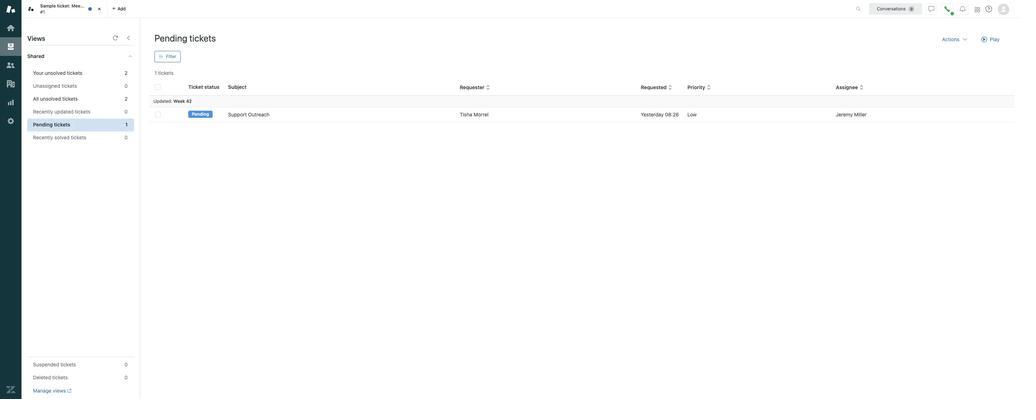 Task type: describe. For each thing, give the bounding box(es) containing it.
button displays agent's chat status as invisible. image
[[929, 6, 935, 12]]

unsolved for all
[[40, 96, 61, 102]]

all
[[33, 96, 39, 102]]

recently for recently solved tickets
[[33, 135, 53, 141]]

tisha
[[460, 112, 473, 118]]

admin image
[[6, 117, 15, 126]]

the
[[83, 3, 90, 9]]

requester
[[460, 84, 485, 90]]

actions button
[[937, 32, 975, 47]]

manage views
[[33, 388, 66, 394]]

views image
[[6, 42, 15, 51]]

priority
[[688, 84, 706, 90]]

42
[[186, 99, 192, 104]]

main element
[[0, 0, 22, 400]]

unassigned tickets
[[33, 83, 77, 89]]

2 for all unsolved tickets
[[125, 96, 128, 102]]

refresh views pane image
[[113, 35, 118, 41]]

add button
[[108, 0, 130, 18]]

1 tickets
[[155, 70, 174, 76]]

yesterday
[[641, 112, 664, 118]]

play
[[991, 36, 1000, 42]]

your unsolved tickets
[[33, 70, 82, 76]]

all unsolved tickets
[[33, 96, 78, 102]]

zendesk support image
[[6, 5, 15, 14]]

0 for recently solved tickets
[[125, 135, 128, 141]]

close image
[[96, 5, 103, 13]]

tab containing sample ticket: meet the ticket
[[22, 0, 108, 18]]

conversations button
[[870, 3, 923, 15]]

assignee
[[837, 84, 859, 90]]

updated:
[[154, 99, 172, 104]]

week
[[174, 99, 185, 104]]

requester button
[[460, 84, 491, 91]]

priority button
[[688, 84, 711, 91]]

get help image
[[986, 6, 993, 12]]

manage views link
[[33, 388, 71, 395]]

subject
[[228, 84, 247, 90]]

manage
[[33, 388, 51, 394]]

your
[[33, 70, 43, 76]]

notifications image
[[961, 6, 966, 12]]

requested button
[[641, 84, 673, 91]]

1 for 1
[[125, 122, 128, 128]]

tabs tab list
[[22, 0, 849, 18]]

reporting image
[[6, 98, 15, 107]]

support outreach link
[[228, 111, 270, 118]]

0 vertical spatial pending tickets
[[155, 33, 216, 43]]

sample ticket: meet the ticket #1
[[40, 3, 103, 15]]



Task type: vqa. For each thing, say whether or not it's contained in the screenshot.


Task type: locate. For each thing, give the bounding box(es) containing it.
0 vertical spatial pending
[[155, 33, 188, 43]]

3 0 from the top
[[125, 135, 128, 141]]

pending
[[155, 33, 188, 43], [192, 112, 209, 117], [33, 122, 53, 128]]

unsolved for your
[[45, 70, 66, 76]]

2
[[125, 70, 128, 76], [125, 96, 128, 102]]

miller
[[855, 112, 867, 118]]

recently down all
[[33, 109, 53, 115]]

pending tickets up filter
[[155, 33, 216, 43]]

2 horizontal spatial pending
[[192, 112, 209, 117]]

4 0 from the top
[[125, 362, 128, 368]]

1 vertical spatial 1
[[125, 122, 128, 128]]

0 vertical spatial 2
[[125, 70, 128, 76]]

shared heading
[[22, 46, 140, 67]]

yesterday 08:26
[[641, 112, 679, 118]]

updated: week 42
[[154, 99, 192, 104]]

zendesk image
[[6, 386, 15, 395]]

0
[[125, 83, 128, 89], [125, 109, 128, 115], [125, 135, 128, 141], [125, 362, 128, 368], [125, 375, 128, 381]]

0 vertical spatial unsolved
[[45, 70, 66, 76]]

customers image
[[6, 61, 15, 70]]

1 vertical spatial unsolved
[[40, 96, 61, 102]]

0 horizontal spatial pending tickets
[[33, 122, 70, 128]]

pending tickets
[[155, 33, 216, 43], [33, 122, 70, 128]]

recently updated tickets
[[33, 109, 90, 115]]

(opens in a new tab) image
[[66, 389, 71, 394]]

views
[[27, 35, 45, 42]]

pending up filter
[[155, 33, 188, 43]]

recently solved tickets
[[33, 135, 86, 141]]

row containing support outreach
[[149, 107, 1015, 122]]

1 vertical spatial 2
[[125, 96, 128, 102]]

get started image
[[6, 23, 15, 33]]

zendesk products image
[[976, 7, 981, 12]]

unsolved up the unassigned tickets
[[45, 70, 66, 76]]

jeremy
[[837, 112, 853, 118]]

assignee button
[[837, 84, 864, 91]]

0 for suspended tickets
[[125, 362, 128, 368]]

1 horizontal spatial pending tickets
[[155, 33, 216, 43]]

morrel
[[474, 112, 489, 118]]

2 for your unsolved tickets
[[125, 70, 128, 76]]

views
[[53, 388, 66, 394]]

sample
[[40, 3, 56, 9]]

updated
[[54, 109, 74, 115]]

row
[[149, 107, 1015, 122]]

1 vertical spatial pending
[[192, 112, 209, 117]]

1 recently from the top
[[33, 109, 53, 115]]

1 vertical spatial recently
[[33, 135, 53, 141]]

tab
[[22, 0, 108, 18]]

5 0 from the top
[[125, 375, 128, 381]]

0 vertical spatial 1
[[155, 70, 157, 76]]

ticket
[[91, 3, 103, 9]]

#1
[[40, 9, 45, 15]]

conversations
[[878, 6, 906, 11]]

0 horizontal spatial pending
[[33, 122, 53, 128]]

tisha morrel
[[460, 112, 489, 118]]

0 for recently updated tickets
[[125, 109, 128, 115]]

jeremy miller
[[837, 112, 867, 118]]

collapse views pane image
[[126, 35, 131, 41]]

1 horizontal spatial pending
[[155, 33, 188, 43]]

support outreach
[[228, 112, 270, 118]]

add
[[118, 6, 126, 11]]

actions
[[943, 36, 960, 42]]

filter button
[[155, 51, 181, 62]]

recently
[[33, 109, 53, 115], [33, 135, 53, 141]]

0 horizontal spatial 1
[[125, 122, 128, 128]]

requested
[[641, 84, 667, 90]]

play button
[[976, 32, 1006, 47]]

08:26
[[665, 112, 679, 118]]

status
[[205, 84, 220, 90]]

meet
[[72, 3, 82, 9]]

deleted
[[33, 375, 51, 381]]

2 0 from the top
[[125, 109, 128, 115]]

low
[[688, 112, 697, 118]]

2 vertical spatial pending
[[33, 122, 53, 128]]

1
[[155, 70, 157, 76], [125, 122, 128, 128]]

1 for 1 tickets
[[155, 70, 157, 76]]

outreach
[[248, 112, 270, 118]]

organizations image
[[6, 79, 15, 89]]

tickets
[[190, 33, 216, 43], [67, 70, 82, 76], [158, 70, 174, 76], [62, 83, 77, 89], [62, 96, 78, 102], [75, 109, 90, 115], [54, 122, 70, 128], [71, 135, 86, 141], [61, 362, 76, 368], [52, 375, 68, 381]]

1 horizontal spatial 1
[[155, 70, 157, 76]]

1 2 from the top
[[125, 70, 128, 76]]

deleted tickets
[[33, 375, 68, 381]]

support
[[228, 112, 247, 118]]

0 for deleted tickets
[[125, 375, 128, 381]]

suspended tickets
[[33, 362, 76, 368]]

pending up recently solved tickets
[[33, 122, 53, 128]]

ticket
[[188, 84, 203, 90]]

shared
[[27, 53, 44, 59]]

ticket status
[[188, 84, 220, 90]]

recently left solved
[[33, 135, 53, 141]]

solved
[[54, 135, 70, 141]]

ticket:
[[57, 3, 70, 9]]

0 for unassigned tickets
[[125, 83, 128, 89]]

shared button
[[22, 46, 121, 67]]

2 2 from the top
[[125, 96, 128, 102]]

1 vertical spatial pending tickets
[[33, 122, 70, 128]]

unassigned
[[33, 83, 60, 89]]

suspended
[[33, 362, 59, 368]]

1 0 from the top
[[125, 83, 128, 89]]

filter
[[166, 54, 176, 59]]

unsolved down unassigned
[[40, 96, 61, 102]]

unsolved
[[45, 70, 66, 76], [40, 96, 61, 102]]

2 recently from the top
[[33, 135, 53, 141]]

pending tickets up recently solved tickets
[[33, 122, 70, 128]]

0 vertical spatial recently
[[33, 109, 53, 115]]

recently for recently updated tickets
[[33, 109, 53, 115]]

pending down ticket status
[[192, 112, 209, 117]]



